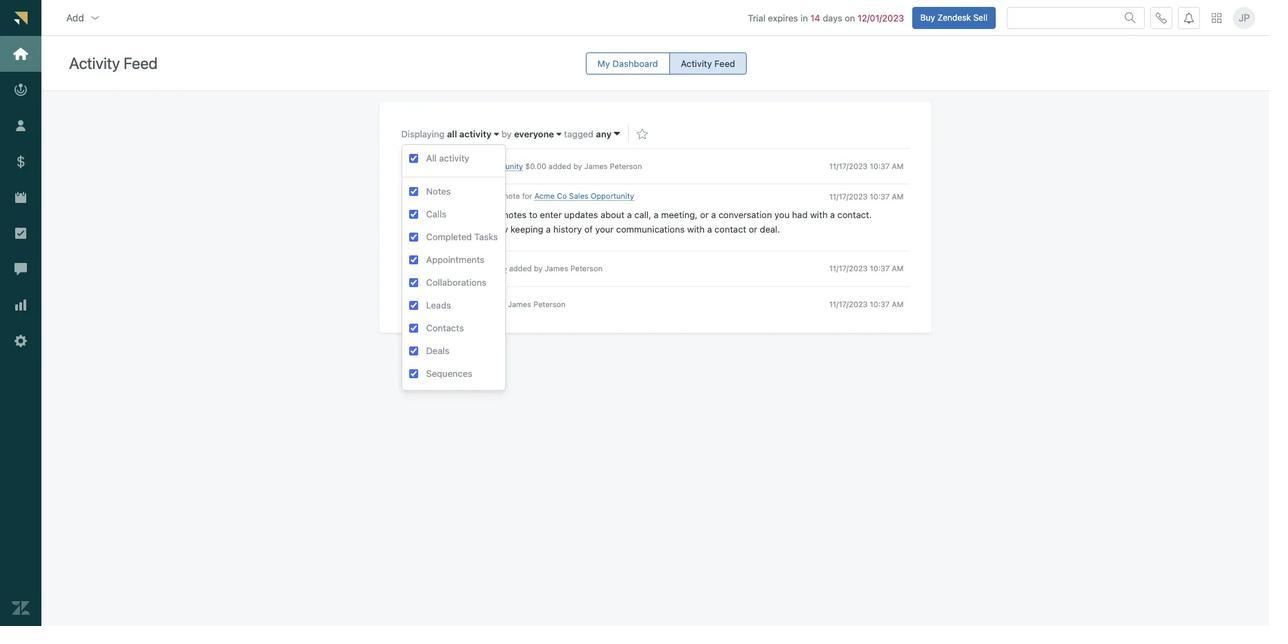 Task type: vqa. For each thing, say whether or not it's contained in the screenshot.
the users within Create custom roles and assign them to multiple users to give them the same level of permissions.
no



Task type: locate. For each thing, give the bounding box(es) containing it.
this
[[424, 209, 442, 220]]

11/17/2023 10:37 am for by
[[829, 162, 904, 171]]

1 10:37 from the top
[[870, 162, 890, 171]]

Contacts checkbox
[[409, 324, 418, 333]]

caret down image for everyone
[[557, 130, 562, 139]]

acme co sales opportunity $0.00 added by james peterson
[[424, 162, 642, 171]]

feed
[[124, 54, 158, 73], [715, 58, 735, 69]]

sell for zendesk sell employee added by james peterson
[[457, 264, 470, 273]]

0 vertical spatial sales
[[458, 162, 478, 171]]

am for by
[[892, 162, 904, 171]]

added right $0.00
[[549, 162, 571, 171]]

all activity
[[426, 153, 470, 164]]

are
[[451, 224, 465, 235]]

james down zendesk sell employee added by james peterson
[[508, 299, 531, 308]]

or
[[700, 209, 709, 220], [749, 224, 758, 235]]

Collaborations checkbox
[[409, 278, 418, 287]]

0 horizontal spatial opportunity
[[480, 162, 523, 171]]

3 11/17/2023 10:37 am from the top
[[829, 264, 904, 273]]

2 vertical spatial zendesk
[[424, 299, 455, 308]]

0 horizontal spatial acme
[[424, 162, 444, 171]]

0 horizontal spatial caret down image
[[494, 130, 499, 139]]

activity right all
[[439, 153, 470, 164]]

notes down this
[[424, 224, 449, 235]]

1 horizontal spatial with
[[810, 209, 828, 220]]

1 11/17/2023 from the top
[[829, 162, 868, 171]]

added down collaborations on the left top of page
[[472, 299, 495, 308]]

1 vertical spatial sales
[[569, 192, 589, 201]]

1 horizontal spatial acme
[[535, 192, 555, 201]]

4 10:37 from the top
[[870, 299, 890, 308]]

activity
[[459, 128, 492, 140], [439, 153, 470, 164]]

james up calls
[[424, 192, 447, 201]]

activity feed
[[69, 54, 158, 73], [681, 58, 735, 69]]

acme right for
[[535, 192, 555, 201]]

peterson
[[610, 162, 642, 171], [449, 192, 481, 201], [571, 264, 603, 273], [534, 299, 566, 308]]

activity right all on the left top
[[459, 128, 492, 140]]

completed
[[426, 231, 472, 242]]

with
[[810, 209, 828, 220], [687, 224, 705, 235]]

by down use
[[498, 224, 508, 235]]

1 horizontal spatial caret down image
[[557, 130, 562, 139]]

2 vertical spatial sell
[[457, 299, 470, 308]]

notes
[[426, 186, 451, 197], [424, 224, 449, 235]]

a left call,
[[627, 209, 632, 220]]

0 vertical spatial added
[[549, 162, 571, 171]]

zendesk for zendesk sell employee added by james peterson
[[424, 264, 455, 273]]

tasks
[[475, 231, 498, 242]]

james down the history
[[545, 264, 568, 273]]

$0.00
[[525, 162, 546, 171]]

left
[[483, 192, 495, 201]]

to
[[529, 209, 538, 220]]

2 vertical spatial added
[[472, 299, 495, 308]]

zendesk for zendesk sell added by james peterson
[[424, 299, 455, 308]]

1 horizontal spatial or
[[749, 224, 758, 235]]

Sequences checkbox
[[409, 369, 418, 378]]

with down meeting,
[[687, 224, 705, 235]]

0 vertical spatial or
[[700, 209, 709, 220]]

1 vertical spatial co
[[557, 192, 567, 201]]

use
[[485, 209, 501, 220]]

displaying
[[401, 128, 447, 140]]

you
[[775, 209, 790, 220]]

opportunity
[[480, 162, 523, 171], [591, 192, 634, 201]]

1 horizontal spatial sales
[[569, 192, 589, 201]]

0 horizontal spatial added
[[472, 299, 495, 308]]

Deals checkbox
[[409, 347, 418, 356]]

2 am from the top
[[892, 192, 904, 201]]

zendesk
[[938, 12, 971, 23], [424, 264, 455, 273], [424, 299, 455, 308]]

1 vertical spatial zendesk
[[424, 264, 455, 273]]

Completed Tasks checkbox
[[409, 233, 418, 242]]

james peterson left a note for acme co sales opportunity
[[424, 192, 634, 201]]

added
[[549, 162, 571, 171], [509, 264, 532, 273], [472, 299, 495, 308]]

acme co sales opportunity link
[[424, 162, 523, 171], [535, 192, 634, 201]]

on
[[845, 12, 855, 23]]

buy zendesk sell button
[[912, 7, 996, 29]]

1 horizontal spatial activity feed
[[681, 58, 735, 69]]

0 vertical spatial co
[[446, 162, 456, 171]]

or down conversation
[[749, 224, 758, 235]]

1 vertical spatial notes
[[424, 224, 449, 235]]

activity right dashboard
[[681, 58, 712, 69]]

14
[[811, 12, 820, 23]]

add
[[66, 11, 84, 23]]

sell
[[974, 12, 988, 23], [457, 264, 470, 273], [457, 299, 470, 308]]

1 vertical spatial opportunity
[[591, 192, 634, 201]]

zendesk right buy
[[938, 12, 971, 23]]

added right employee
[[509, 264, 532, 273]]

all
[[447, 128, 457, 140]]

am for acme
[[892, 192, 904, 201]]

sales down all activity
[[458, 162, 478, 171]]

trial expires in 14 days on 12/01/2023
[[748, 12, 904, 23]]

notes image
[[407, 190, 418, 201]]

1 horizontal spatial opportunity
[[591, 192, 634, 201]]

buy zendesk sell
[[921, 12, 988, 23]]

a left contact.
[[830, 209, 835, 220]]

1 vertical spatial sell
[[457, 264, 470, 273]]

or right meeting,
[[700, 209, 709, 220]]

acme
[[424, 162, 444, 171], [535, 192, 555, 201]]

0 vertical spatial sell
[[974, 12, 988, 23]]

caret down image right the any
[[614, 128, 620, 140]]

chevron down image
[[90, 12, 101, 23]]

call,
[[635, 209, 651, 220]]

by left everyone
[[502, 128, 512, 140]]

with right had
[[810, 209, 828, 220]]

your
[[595, 224, 614, 235]]

a left contact
[[707, 224, 712, 235]]

10:37 for peterson
[[870, 264, 890, 273]]

sales up updates
[[569, 192, 589, 201]]

my
[[598, 58, 610, 69]]

communications
[[616, 224, 685, 235]]

opportunity up 'note'
[[480, 162, 523, 171]]

activity down chevron down icon
[[69, 54, 120, 73]]

1 horizontal spatial feed
[[715, 58, 735, 69]]

zendesk sell employee link
[[424, 264, 507, 274]]

acme co sales opportunity link down all activity link
[[424, 162, 523, 171]]

10:37
[[870, 162, 890, 171], [870, 192, 890, 201], [870, 264, 890, 273], [870, 299, 890, 308]]

3 11/17/2023 from the top
[[829, 264, 868, 273]]

co right all
[[446, 162, 456, 171]]

activity
[[69, 54, 120, 73], [681, 58, 712, 69]]

james
[[584, 162, 608, 171], [424, 192, 447, 201], [545, 264, 568, 273], [508, 299, 531, 308]]

1 am from the top
[[892, 162, 904, 171]]

2 11/17/2023 10:37 am from the top
[[829, 192, 904, 201]]

0 vertical spatial zendesk
[[938, 12, 971, 23]]

trial
[[748, 12, 766, 23]]

by inside this is a note. use notes to enter updates about a call, a meeting, or a conversation you had with a contact. notes are helpful by keeping a history of your communications with a contact or deal.
[[498, 224, 508, 235]]

this is a note. use notes to enter updates about a call, a meeting, or a conversation you had with a contact. notes are helpful by keeping a history of your communications with a contact or deal.
[[424, 209, 875, 235]]

11/17/2023 10:37 am for acme
[[829, 192, 904, 201]]

notes up calls
[[426, 186, 451, 197]]

1 vertical spatial with
[[687, 224, 705, 235]]

tagged
[[564, 128, 594, 140]]

10:37 for acme
[[870, 192, 890, 201]]

1 11/17/2023 10:37 am from the top
[[829, 162, 904, 171]]

opportunity up about
[[591, 192, 634, 201]]

2 horizontal spatial caret down image
[[614, 128, 620, 140]]

sales
[[458, 162, 478, 171], [569, 192, 589, 201]]

0 horizontal spatial co
[[446, 162, 456, 171]]

zendesk up the contacts
[[424, 299, 455, 308]]

history
[[553, 224, 582, 235]]

11/17/2023 10:37 am
[[829, 162, 904, 171], [829, 192, 904, 201], [829, 264, 904, 273], [829, 299, 904, 308]]

caret down image left tagged
[[557, 130, 562, 139]]

in
[[801, 12, 808, 23]]

about
[[601, 209, 625, 220]]

enter
[[540, 209, 562, 220]]

11/17/2023
[[829, 162, 868, 171], [829, 192, 868, 201], [829, 264, 868, 273], [829, 299, 868, 308]]

0 horizontal spatial sales
[[458, 162, 478, 171]]

a
[[498, 192, 502, 201], [454, 209, 459, 220], [627, 209, 632, 220], [654, 209, 659, 220], [711, 209, 716, 220], [830, 209, 835, 220], [546, 224, 551, 235], [707, 224, 712, 235]]

sell down collaborations on the left top of page
[[457, 299, 470, 308]]

by down tagged
[[574, 162, 582, 171]]

all activity
[[447, 128, 492, 140]]

caret down image
[[614, 128, 620, 140], [494, 130, 499, 139], [557, 130, 562, 139]]

4 11/17/2023 from the top
[[829, 299, 868, 308]]

for
[[522, 192, 532, 201]]

2 11/17/2023 from the top
[[829, 192, 868, 201]]

all
[[426, 153, 437, 164]]

0 horizontal spatial acme co sales opportunity link
[[424, 162, 523, 171]]

sell right buy
[[974, 12, 988, 23]]

is
[[444, 209, 451, 220]]

completed tasks
[[426, 231, 498, 242]]

0 vertical spatial opportunity
[[480, 162, 523, 171]]

am
[[892, 162, 904, 171], [892, 192, 904, 201], [892, 264, 904, 273], [892, 299, 904, 308]]

sell up collaborations on the left top of page
[[457, 264, 470, 273]]

acme co sales opportunity link up updates
[[535, 192, 634, 201]]

1 horizontal spatial co
[[557, 192, 567, 201]]

2 10:37 from the top
[[870, 192, 890, 201]]

caret down image right all activity
[[494, 130, 499, 139]]

acme right all activity checkbox
[[424, 162, 444, 171]]

jp
[[1239, 12, 1250, 23]]

1 vertical spatial acme co sales opportunity link
[[535, 192, 634, 201]]

had
[[792, 209, 808, 220]]

by
[[502, 128, 512, 140], [574, 162, 582, 171], [498, 224, 508, 235], [534, 264, 543, 273], [497, 299, 506, 308]]

1 vertical spatial or
[[749, 224, 758, 235]]

0 vertical spatial with
[[810, 209, 828, 220]]

3 am from the top
[[892, 264, 904, 273]]

search image
[[1125, 12, 1136, 23]]

3 10:37 from the top
[[870, 264, 890, 273]]

1 vertical spatial activity
[[439, 153, 470, 164]]

by down keeping
[[534, 264, 543, 273]]

0 vertical spatial activity
[[459, 128, 492, 140]]

co
[[446, 162, 456, 171], [557, 192, 567, 201]]

zendesk up collaborations on the left top of page
[[424, 264, 455, 273]]

1 vertical spatial added
[[509, 264, 532, 273]]

co up enter
[[557, 192, 567, 201]]

1 horizontal spatial activity
[[681, 58, 712, 69]]

12/01/2023
[[858, 12, 904, 23]]



Task type: describe. For each thing, give the bounding box(es) containing it.
zendesk sell employee added by james peterson
[[424, 264, 603, 273]]

activity for all activity
[[439, 153, 470, 164]]

peterson up note.
[[449, 192, 481, 201]]

notes
[[503, 209, 527, 220]]

jp button
[[1234, 7, 1256, 29]]

Notes checkbox
[[409, 187, 418, 196]]

any
[[596, 128, 612, 140]]

of
[[585, 224, 593, 235]]

activity inside 'activity feed' link
[[681, 58, 712, 69]]

Calls checkbox
[[409, 210, 418, 219]]

deal.
[[760, 224, 780, 235]]

0 horizontal spatial activity feed
[[69, 54, 158, 73]]

notes inside this is a note. use notes to enter updates about a call, a meeting, or a conversation you had with a contact. notes are helpful by keeping a history of your communications with a contact or deal.
[[424, 224, 449, 235]]

11/17/2023 10:37 am for peterson
[[829, 264, 904, 273]]

activity feed link
[[669, 53, 747, 75]]

helpful
[[467, 224, 496, 235]]

deals
[[426, 345, 450, 356]]

expires
[[768, 12, 798, 23]]

appointments
[[426, 254, 485, 265]]

All activity checkbox
[[409, 154, 418, 163]]

dashboard
[[613, 58, 658, 69]]

keeping
[[511, 224, 544, 235]]

activity for all activity
[[459, 128, 492, 140]]

0 vertical spatial acme co sales opportunity link
[[424, 162, 523, 171]]

10:37 for by
[[870, 162, 890, 171]]

0 horizontal spatial activity
[[69, 54, 120, 73]]

my dashboard link
[[586, 53, 670, 75]]

0 vertical spatial acme
[[424, 162, 444, 171]]

peterson down zendesk sell employee added by james peterson
[[534, 299, 566, 308]]

1 horizontal spatial added
[[509, 264, 532, 273]]

by down zendesk sell employee added by james peterson
[[497, 299, 506, 308]]

note
[[504, 192, 520, 201]]

buy
[[921, 12, 935, 23]]

Leads checkbox
[[409, 301, 418, 310]]

my dashboard
[[598, 58, 658, 69]]

calls image
[[1156, 12, 1167, 23]]

employee
[[472, 264, 507, 273]]

zendesk sell link
[[424, 299, 470, 309]]

am for peterson
[[892, 264, 904, 273]]

11/17/2023 for peterson
[[829, 264, 868, 273]]

feed inside 'activity feed' link
[[715, 58, 735, 69]]

caret down image for any
[[614, 128, 620, 140]]

Appointments checkbox
[[409, 255, 418, 264]]

all activity link
[[447, 128, 499, 140]]

zendesk sell added by james peterson
[[424, 299, 566, 308]]

bell image
[[1184, 12, 1195, 23]]

days
[[823, 12, 843, 23]]

2 horizontal spatial added
[[549, 162, 571, 171]]

everyone
[[514, 128, 554, 140]]

a right call,
[[654, 209, 659, 220]]

peterson down of
[[571, 264, 603, 273]]

collaborations
[[426, 277, 487, 288]]

1 horizontal spatial acme co sales opportunity link
[[535, 192, 634, 201]]

contact.
[[838, 209, 872, 220]]

contact
[[715, 224, 747, 235]]

sequences
[[426, 368, 473, 379]]

conversation
[[719, 209, 772, 220]]

sell for zendesk sell added by james peterson
[[457, 299, 470, 308]]

11/17/2023 for acme
[[829, 192, 868, 201]]

calls
[[426, 209, 447, 220]]

sell inside button
[[974, 12, 988, 23]]

a right 'is'
[[454, 209, 459, 220]]

peterson down the any
[[610, 162, 642, 171]]

add button
[[55, 4, 112, 31]]

a up contact
[[711, 209, 716, 220]]

a down enter
[[546, 224, 551, 235]]

11/17/2023 for by
[[829, 162, 868, 171]]

4 am from the top
[[892, 299, 904, 308]]

0 horizontal spatial with
[[687, 224, 705, 235]]

0 horizontal spatial or
[[700, 209, 709, 220]]

note.
[[461, 209, 482, 220]]

james down the any
[[584, 162, 608, 171]]

meeting,
[[661, 209, 698, 220]]

caret down image inside all activity link
[[494, 130, 499, 139]]

contacts
[[426, 322, 464, 333]]

zendesk image
[[12, 599, 30, 617]]

0 vertical spatial notes
[[426, 186, 451, 197]]

leads
[[426, 300, 451, 311]]

0 horizontal spatial feed
[[124, 54, 158, 73]]

updates
[[564, 209, 598, 220]]

zendesk products image
[[1212, 13, 1222, 23]]

zendesk inside button
[[938, 12, 971, 23]]

4 11/17/2023 10:37 am from the top
[[829, 299, 904, 308]]

a right left in the left top of the page
[[498, 192, 502, 201]]

1 vertical spatial acme
[[535, 192, 555, 201]]



